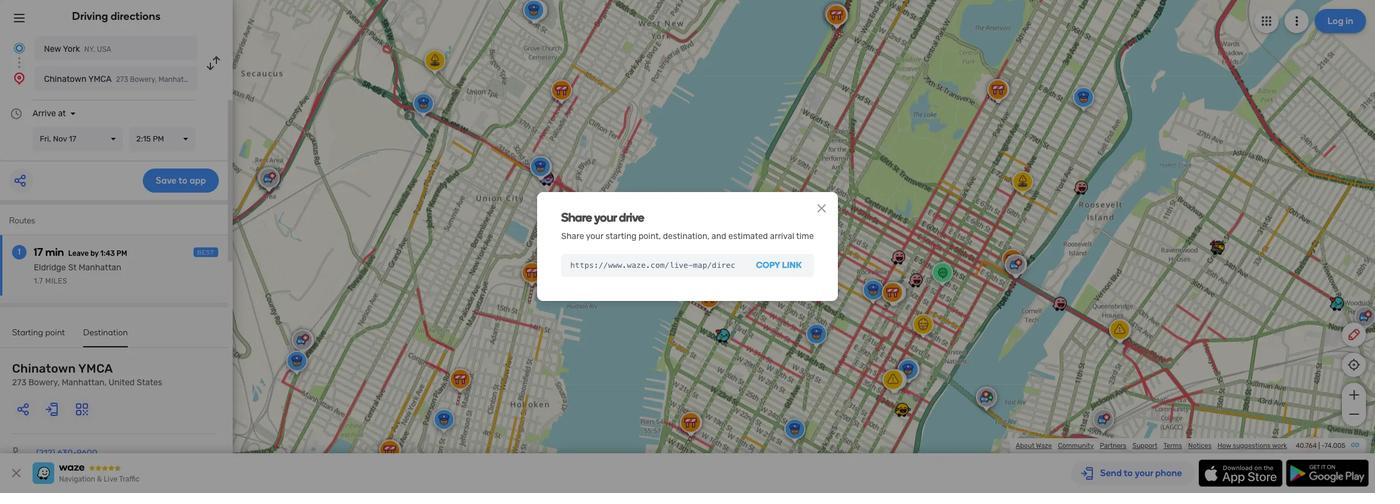 Task type: vqa. For each thing, say whether or not it's contained in the screenshot.
Share your starting point, destination, and estimated arrival time on the top
yes



Task type: locate. For each thing, give the bounding box(es) containing it.
1 vertical spatial united
[[109, 378, 135, 388]]

1 vertical spatial share
[[561, 231, 584, 241]]

0 vertical spatial manhattan,
[[158, 75, 197, 84]]

community
[[1058, 442, 1094, 450]]

share down share your drive
[[561, 231, 584, 241]]

about waze community partners support terms notices how suggestions work
[[1016, 442, 1287, 450]]

starting point button
[[12, 328, 65, 347]]

st
[[68, 263, 77, 273]]

manhattan,
[[158, 75, 197, 84], [62, 378, 106, 388]]

best
[[197, 250, 215, 257]]

call image
[[12, 447, 27, 461]]

clock image
[[9, 107, 24, 121]]

live
[[104, 476, 117, 484]]

ymca down usa
[[88, 74, 112, 84]]

time
[[796, 231, 814, 241]]

chinatown down starting point button
[[12, 362, 76, 376]]

suggestions
[[1233, 442, 1271, 450]]

1 vertical spatial 17
[[34, 246, 43, 259]]

pm right the 1:43
[[117, 250, 127, 258]]

united
[[199, 75, 221, 84], [109, 378, 135, 388]]

chinatown ymca 273 bowery, manhattan, united states down usa
[[44, 74, 245, 84]]

1 horizontal spatial states
[[223, 75, 245, 84]]

community link
[[1058, 442, 1094, 450]]

0 vertical spatial chinatown ymca 273 bowery, manhattan, united states
[[44, 74, 245, 84]]

0 vertical spatial 17
[[69, 134, 76, 143]]

location image
[[12, 71, 27, 86]]

1 vertical spatial pm
[[117, 250, 127, 258]]

0 vertical spatial bowery,
[[130, 75, 157, 84]]

your up starting in the top of the page
[[594, 210, 617, 225]]

1 vertical spatial chinatown
[[12, 362, 76, 376]]

link
[[782, 261, 802, 271]]

bowery, up 2:15
[[130, 75, 157, 84]]

new
[[44, 44, 61, 54]]

1 horizontal spatial manhattan,
[[158, 75, 197, 84]]

states
[[223, 75, 245, 84], [137, 378, 162, 388]]

1 share from the top
[[561, 210, 592, 225]]

fri,
[[40, 134, 51, 143]]

1 vertical spatial chinatown ymca 273 bowery, manhattan, united states
[[12, 362, 162, 388]]

share your drive
[[561, 210, 644, 225]]

17
[[69, 134, 76, 143], [34, 246, 43, 259]]

0 vertical spatial share
[[561, 210, 592, 225]]

0 vertical spatial pm
[[153, 134, 164, 143]]

chinatown ymca 273 bowery, manhattan, united states
[[44, 74, 245, 84], [12, 362, 162, 388]]

(212) 630-9600
[[36, 448, 97, 459]]

your
[[594, 210, 617, 225], [586, 231, 603, 241]]

2 share from the top
[[561, 231, 584, 241]]

1 horizontal spatial 17
[[69, 134, 76, 143]]

bowery,
[[130, 75, 157, 84], [28, 378, 60, 388]]

1 vertical spatial manhattan,
[[62, 378, 106, 388]]

0 horizontal spatial 17
[[34, 246, 43, 259]]

pm
[[153, 134, 164, 143], [117, 250, 127, 258]]

17 left min
[[34, 246, 43, 259]]

0 horizontal spatial pm
[[117, 250, 127, 258]]

york
[[63, 44, 80, 54]]

chinatown
[[44, 74, 86, 84], [12, 362, 76, 376]]

destination button
[[83, 328, 128, 348]]

eldridge
[[34, 263, 66, 273]]

terms link
[[1163, 442, 1182, 450]]

2:15 pm list box
[[129, 127, 195, 151]]

how suggestions work link
[[1218, 442, 1287, 450]]

0 vertical spatial chinatown
[[44, 74, 86, 84]]

None field
[[561, 255, 744, 278]]

ymca down destination button
[[78, 362, 113, 376]]

about waze link
[[1016, 442, 1052, 450]]

x image
[[814, 201, 829, 216]]

(212) 630-9600 link
[[36, 448, 97, 459]]

1 vertical spatial 273
[[12, 378, 26, 388]]

ymca
[[88, 74, 112, 84], [78, 362, 113, 376]]

starting
[[12, 328, 43, 338]]

1 vertical spatial states
[[137, 378, 162, 388]]

chinatown ymca 273 bowery, manhattan, united states down destination button
[[12, 362, 162, 388]]

driving
[[72, 10, 108, 23]]

-
[[1322, 442, 1324, 450]]

nov
[[53, 134, 67, 143]]

notices
[[1188, 442, 1212, 450]]

pm inside list box
[[153, 134, 164, 143]]

1 vertical spatial ymca
[[78, 362, 113, 376]]

17 min leave by 1:43 pm
[[34, 246, 127, 259]]

chinatown down york
[[44, 74, 86, 84]]

notices link
[[1188, 442, 1212, 450]]

273
[[116, 75, 128, 84], [12, 378, 26, 388]]

drive
[[619, 210, 644, 225]]

1 vertical spatial bowery,
[[28, 378, 60, 388]]

share
[[561, 210, 592, 225], [561, 231, 584, 241]]

0 horizontal spatial manhattan,
[[62, 378, 106, 388]]

navigation & live traffic
[[59, 476, 139, 484]]

share left drive on the left top of page
[[561, 210, 592, 225]]

pm right 2:15
[[153, 134, 164, 143]]

9600
[[77, 448, 97, 459]]

1 vertical spatial your
[[586, 231, 603, 241]]

0 horizontal spatial bowery,
[[28, 378, 60, 388]]

copy link
[[756, 261, 802, 271]]

1 horizontal spatial pm
[[153, 134, 164, 143]]

0 vertical spatial your
[[594, 210, 617, 225]]

0 vertical spatial united
[[199, 75, 221, 84]]

0 vertical spatial 273
[[116, 75, 128, 84]]

your down share your drive
[[586, 231, 603, 241]]

(212)
[[36, 448, 55, 459]]

74.005
[[1324, 442, 1345, 450]]

0 horizontal spatial united
[[109, 378, 135, 388]]

zoom in image
[[1346, 388, 1361, 403]]

1:43
[[100, 250, 115, 258]]

bowery, down starting point button
[[28, 378, 60, 388]]

point
[[45, 328, 65, 338]]

1 horizontal spatial united
[[199, 75, 221, 84]]

0 horizontal spatial states
[[137, 378, 162, 388]]

fri, nov 17 list box
[[33, 127, 123, 151]]

copy link button
[[744, 255, 814, 278]]

chinatown inside chinatown ymca 273 bowery, manhattan, united states
[[12, 362, 76, 376]]

17 right nov
[[69, 134, 76, 143]]



Task type: describe. For each thing, give the bounding box(es) containing it.
usa
[[97, 45, 111, 54]]

1 horizontal spatial bowery,
[[130, 75, 157, 84]]

support
[[1132, 442, 1157, 450]]

starting
[[605, 231, 636, 241]]

starting point
[[12, 328, 65, 338]]

destination
[[83, 328, 128, 338]]

directions
[[111, 10, 161, 23]]

pm inside 17 min leave by 1:43 pm
[[117, 250, 127, 258]]

2:15
[[136, 134, 151, 143]]

1
[[18, 247, 21, 257]]

and
[[712, 231, 726, 241]]

|
[[1318, 442, 1320, 450]]

link image
[[1350, 441, 1360, 450]]

destination,
[[663, 231, 709, 241]]

waze
[[1036, 442, 1052, 450]]

driving directions
[[72, 10, 161, 23]]

traffic
[[119, 476, 139, 484]]

partners link
[[1100, 442, 1126, 450]]

current location image
[[12, 41, 27, 55]]

0 horizontal spatial 273
[[12, 378, 26, 388]]

1.7
[[34, 277, 43, 286]]

2:15 pm
[[136, 134, 164, 143]]

share for share your starting point, destination, and estimated arrival time
[[561, 231, 584, 241]]

estimated
[[728, 231, 768, 241]]

arrival
[[770, 231, 794, 241]]

share your starting point, destination, and estimated arrival time
[[561, 231, 814, 241]]

leave
[[68, 250, 89, 258]]

share for share your drive
[[561, 210, 592, 225]]

manhattan
[[79, 263, 121, 273]]

40.764
[[1296, 442, 1317, 450]]

new york ny, usa
[[44, 44, 111, 54]]

routes
[[9, 216, 35, 226]]

point,
[[638, 231, 661, 241]]

work
[[1272, 442, 1287, 450]]

terms
[[1163, 442, 1182, 450]]

&
[[97, 476, 102, 484]]

about
[[1016, 442, 1034, 450]]

630-
[[57, 448, 77, 459]]

arrive
[[33, 109, 56, 119]]

arrive at
[[33, 109, 66, 119]]

by
[[90, 250, 99, 258]]

min
[[45, 246, 64, 259]]

0 vertical spatial states
[[223, 75, 245, 84]]

partners
[[1100, 442, 1126, 450]]

17 inside fri, nov 17 'list box'
[[69, 134, 76, 143]]

0 vertical spatial ymca
[[88, 74, 112, 84]]

navigation
[[59, 476, 95, 484]]

copy
[[756, 261, 780, 271]]

at
[[58, 109, 66, 119]]

ny,
[[84, 45, 95, 54]]

40.764 | -74.005
[[1296, 442, 1345, 450]]

how
[[1218, 442, 1231, 450]]

support link
[[1132, 442, 1157, 450]]

eldridge st manhattan 1.7 miles
[[34, 263, 121, 286]]

zoom out image
[[1346, 408, 1361, 422]]

your for drive
[[594, 210, 617, 225]]

1 horizontal spatial 273
[[116, 75, 128, 84]]

fri, nov 17
[[40, 134, 76, 143]]

ymca inside chinatown ymca 273 bowery, manhattan, united states
[[78, 362, 113, 376]]

x image
[[9, 467, 24, 481]]

your for starting
[[586, 231, 603, 241]]

pencil image
[[1347, 328, 1361, 342]]

miles
[[45, 277, 67, 286]]



